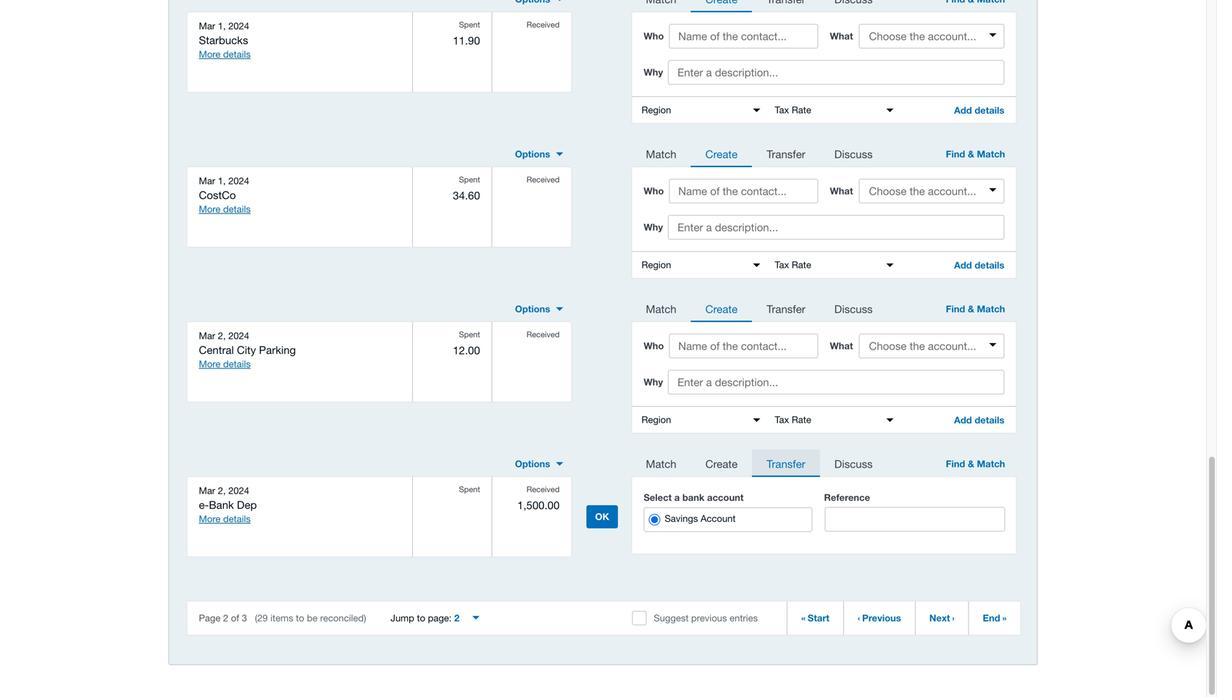 Task type: describe. For each thing, give the bounding box(es) containing it.
add details link for 12.00
[[943, 407, 1016, 433]]

spent for 34.60
[[459, 175, 480, 184]]

2024 for costco
[[228, 175, 249, 186]]

options for 34.60
[[515, 148, 550, 160]]

received 1,500.00
[[517, 485, 560, 512]]

more details button for central
[[199, 358, 251, 371]]

end
[[983, 613, 1001, 624]]

3 discuss from the top
[[835, 458, 873, 470]]

spent 12.00
[[453, 330, 480, 357]]

starbucks
[[199, 34, 248, 46]]

discuss for 34.60
[[835, 148, 873, 160]]

(
[[255, 613, 257, 624]]

2024 for starbucks
[[228, 20, 249, 31]]

2024 for e-
[[228, 485, 249, 497]]

mar 1, 2024 starbucks more details
[[199, 20, 251, 60]]

discuss for 12.00
[[835, 303, 873, 315]]

add details for 12.00
[[954, 415, 1005, 426]]

mar 2, 2024 central city parking more details
[[199, 330, 296, 370]]

why for 34.60
[[644, 222, 663, 233]]

more details button for costco
[[199, 203, 251, 216]]

items
[[270, 613, 293, 624]]

2
[[223, 613, 228, 624]]

end link
[[969, 602, 1021, 635]]

suggest
[[654, 613, 689, 624]]

received for 11.90
[[527, 20, 560, 29]]

find & match link for 12.00
[[933, 295, 1017, 322]]

costco
[[199, 189, 236, 201]]

who for 12.00
[[644, 340, 664, 352]]

who for 11.90
[[644, 30, 664, 42]]

spent 34.60
[[453, 175, 480, 202]]

mar for starbucks
[[199, 20, 215, 31]]

add details link for 11.90
[[943, 97, 1016, 123]]

3 match link from the top
[[632, 450, 691, 477]]

bank
[[683, 492, 705, 503]]

suggest previous entries
[[654, 613, 758, 624]]

details inside the mar 1, 2024 starbucks more details
[[223, 49, 251, 60]]

transfer for 12.00
[[767, 303, 806, 315]]

parking
[[259, 344, 296, 356]]

12.00
[[453, 344, 480, 357]]

& for 12.00
[[968, 303, 975, 315]]

3 options button from the top
[[506, 453, 572, 476]]

next link
[[915, 602, 969, 635]]

be
[[307, 613, 318, 624]]

mar 1, 2024 costco more details
[[199, 175, 251, 215]]

3 create from the top
[[706, 458, 738, 470]]

& for 34.60
[[968, 148, 975, 160]]

add details link for 34.60
[[943, 252, 1016, 278]]

what for 12.00
[[830, 340, 853, 352]]

details inside mar 1, 2024 costco more details
[[223, 204, 251, 215]]

34.60
[[453, 189, 480, 202]]

3 & from the top
[[968, 459, 975, 470]]

why for 11.90
[[644, 67, 663, 78]]

find for 34.60
[[946, 148, 965, 160]]

savings account
[[665, 513, 736, 524]]

name of the contact... text field for 34.60
[[669, 179, 818, 203]]

transfer link for 34.60
[[752, 140, 820, 167]]

3 create link from the top
[[691, 450, 752, 477]]

mar for e-
[[199, 485, 215, 497]]

add details for 11.90
[[954, 105, 1005, 116]]

3 options from the top
[[515, 459, 550, 470]]

3 transfer from the top
[[767, 458, 806, 470]]

account
[[701, 513, 736, 524]]

choose the account... text field for 11.90
[[861, 25, 1003, 47]]

29
[[257, 613, 268, 624]]

of
[[231, 613, 239, 624]]

2 to from the left
[[417, 613, 425, 624]]

Name of the contact... text field
[[669, 334, 818, 359]]

3 transfer link from the top
[[752, 450, 820, 477]]

start link
[[787, 602, 843, 635]]

create link for 34.60
[[691, 140, 752, 167]]

1 to from the left
[[296, 613, 304, 624]]

2, for e-
[[218, 485, 226, 497]]

reconciled)
[[320, 613, 366, 624]]

mar for central
[[199, 330, 215, 341]]

why for 12.00
[[644, 377, 663, 388]]

enter a description... text field for 34.60
[[668, 215, 1005, 240]]

more details button for starbucks
[[199, 48, 251, 61]]



Task type: locate. For each thing, give the bounding box(es) containing it.
3 2024 from the top
[[228, 330, 249, 341]]

0 vertical spatial 2,
[[218, 330, 226, 341]]

city
[[237, 344, 256, 356]]

Choose the account... text field
[[861, 180, 1003, 202]]

2 vertical spatial add details link
[[943, 407, 1016, 433]]

2 find from the top
[[946, 303, 965, 315]]

1 what from the top
[[830, 30, 853, 42]]

1 find from the top
[[946, 148, 965, 160]]

2024 for central
[[228, 330, 249, 341]]

1 vertical spatial transfer link
[[752, 295, 820, 322]]

mar inside mar 2, 2024 e-bank dep more details
[[199, 485, 215, 497]]

mar up costco
[[199, 175, 215, 186]]

1 transfer link from the top
[[752, 140, 820, 167]]

more inside the mar 1, 2024 starbucks more details
[[199, 49, 221, 60]]

None checkbox
[[632, 611, 647, 626]]

what for 34.60
[[830, 185, 853, 197]]

1 vertical spatial why
[[644, 222, 663, 233]]

jump to page:
[[391, 613, 452, 624]]

2 vertical spatial why
[[644, 377, 663, 388]]

find & match link for 34.60
[[933, 140, 1017, 167]]

savings
[[665, 513, 698, 524]]

page
[[199, 613, 221, 624]]

received for 34.60
[[527, 175, 560, 184]]

1, inside mar 1, 2024 costco more details
[[218, 175, 226, 186]]

1 vertical spatial find
[[946, 303, 965, 315]]

1 vertical spatial find & match
[[946, 303, 1005, 315]]

1 vertical spatial options button
[[506, 298, 572, 321]]

2 vertical spatial add
[[954, 415, 972, 426]]

spent left received 1,500.00
[[459, 485, 480, 494]]

add for 12.00
[[954, 415, 972, 426]]

enter a description... text field for 12.00
[[668, 370, 1005, 395]]

1 vertical spatial enter a description... text field
[[668, 370, 1005, 395]]

2, up central
[[218, 330, 226, 341]]

details
[[223, 49, 251, 60], [975, 105, 1005, 116], [223, 204, 251, 215], [975, 260, 1005, 271], [223, 359, 251, 370], [975, 415, 1005, 426], [223, 514, 251, 525]]

0 vertical spatial transfer link
[[752, 140, 820, 167]]

add details
[[954, 105, 1005, 116], [954, 260, 1005, 271], [954, 415, 1005, 426]]

add details for 34.60
[[954, 260, 1005, 271]]

entries
[[730, 613, 758, 624]]

choose the account... text field for 12.00
[[861, 335, 1003, 357]]

2 vertical spatial find
[[946, 459, 965, 470]]

received inside received 1,500.00
[[527, 485, 560, 494]]

name of the contact... text field for 11.90
[[669, 24, 818, 48]]

more inside mar 2, 2024 e-bank dep more details
[[199, 514, 221, 525]]

2 choose the account... text field from the top
[[861, 335, 1003, 357]]

2 find & match link from the top
[[933, 295, 1017, 322]]

jump
[[391, 613, 414, 624]]

2 vertical spatial what
[[830, 340, 853, 352]]

0 vertical spatial create link
[[691, 140, 752, 167]]

a
[[675, 492, 680, 503]]

details inside mar 2, 2024 central city parking more details
[[223, 359, 251, 370]]

1 vertical spatial transfer
[[767, 303, 806, 315]]

find for 12.00
[[946, 303, 965, 315]]

Name of the contact... text field
[[669, 24, 818, 48], [669, 179, 818, 203]]

3 add details from the top
[[954, 415, 1005, 426]]

0 vertical spatial transfer
[[767, 148, 806, 160]]

0 vertical spatial find & match
[[946, 148, 1005, 160]]

2 discuss from the top
[[835, 303, 873, 315]]

2, for central
[[218, 330, 226, 341]]

2, inside mar 2, 2024 e-bank dep more details
[[218, 485, 226, 497]]

3 add from the top
[[954, 415, 972, 426]]

create for 12.00
[[706, 303, 738, 315]]

1 more from the top
[[199, 49, 221, 60]]

2 what from the top
[[830, 185, 853, 197]]

1 1, from the top
[[218, 20, 226, 31]]

2 1, from the top
[[218, 175, 226, 186]]

spent up 34.60
[[459, 175, 480, 184]]

2 options button from the top
[[506, 298, 572, 321]]

add for 34.60
[[954, 260, 972, 271]]

2024
[[228, 20, 249, 31], [228, 175, 249, 186], [228, 330, 249, 341], [228, 485, 249, 497]]

find & match for 12.00
[[946, 303, 1005, 315]]

1 create link from the top
[[691, 140, 752, 167]]

1 mar from the top
[[199, 20, 215, 31]]

create for 34.60
[[706, 148, 738, 160]]

options for 12.00
[[515, 303, 550, 315]]

2 & from the top
[[968, 303, 975, 315]]

transfer link
[[752, 140, 820, 167], [752, 295, 820, 322], [752, 450, 820, 477]]

1, for costco
[[218, 175, 226, 186]]

spent 11.90
[[453, 20, 480, 47]]

1 vertical spatial add details link
[[943, 252, 1016, 278]]

2 name of the contact... text field from the top
[[669, 179, 818, 203]]

2024 up city
[[228, 330, 249, 341]]

1 vertical spatial discuss link
[[820, 295, 887, 322]]

2 vertical spatial create link
[[691, 450, 752, 477]]

3 why from the top
[[644, 377, 663, 388]]

next
[[930, 613, 950, 624]]

2 vertical spatial &
[[968, 459, 975, 470]]

4 more from the top
[[199, 514, 221, 525]]

received
[[527, 20, 560, 29], [527, 175, 560, 184], [527, 330, 560, 339], [527, 485, 560, 494]]

1 vertical spatial find & match link
[[933, 295, 1017, 322]]

None text field
[[634, 97, 768, 123], [768, 407, 901, 433], [634, 97, 768, 123], [768, 407, 901, 433]]

select
[[644, 492, 672, 503]]

dep
[[237, 499, 257, 512]]

more
[[199, 49, 221, 60], [199, 204, 221, 215], [199, 359, 221, 370], [199, 514, 221, 525]]

central
[[199, 344, 234, 356]]

find
[[946, 148, 965, 160], [946, 303, 965, 315], [946, 459, 965, 470]]

mar 2, 2024 e-bank dep more details
[[199, 485, 257, 525]]

mar inside mar 2, 2024 central city parking more details
[[199, 330, 215, 341]]

2, up bank
[[218, 485, 226, 497]]

ok
[[595, 511, 609, 523]]

2 vertical spatial who
[[644, 340, 664, 352]]

more inside mar 1, 2024 costco more details
[[199, 204, 221, 215]]

previous
[[862, 613, 901, 624]]

received for 12.00
[[527, 330, 560, 339]]

1 name of the contact... text field from the top
[[669, 24, 818, 48]]

0 vertical spatial add
[[954, 105, 972, 116]]

2 vertical spatial discuss link
[[820, 450, 887, 477]]

find & match link
[[933, 140, 1017, 167], [933, 295, 1017, 322], [933, 450, 1017, 477]]

0 vertical spatial discuss link
[[820, 140, 887, 167]]

2, inside mar 2, 2024 central city parking more details
[[218, 330, 226, 341]]

0 vertical spatial choose the account... text field
[[861, 25, 1003, 47]]

2 options from the top
[[515, 303, 550, 315]]

bank
[[209, 499, 234, 512]]

ok link
[[587, 506, 618, 529]]

3 what from the top
[[830, 340, 853, 352]]

1 spent from the top
[[459, 20, 480, 29]]

2024 inside mar 2, 2024 central city parking more details
[[228, 330, 249, 341]]

0 vertical spatial who
[[644, 30, 664, 42]]

Choose the account... text field
[[861, 25, 1003, 47], [861, 335, 1003, 357]]

1 more details button from the top
[[199, 48, 251, 61]]

account
[[707, 492, 744, 503]]

1 vertical spatial &
[[968, 303, 975, 315]]

2 more details button from the top
[[199, 203, 251, 216]]

2 vertical spatial options
[[515, 459, 550, 470]]

spent inside spent 11.90
[[459, 20, 480, 29]]

Enter a description... text field
[[668, 215, 1005, 240], [668, 370, 1005, 395]]

0 horizontal spatial to
[[296, 613, 304, 624]]

select a bank account
[[644, 492, 744, 503]]

3 find & match from the top
[[946, 459, 1005, 470]]

0 vertical spatial discuss
[[835, 148, 873, 160]]

Savings Account radio
[[649, 514, 660, 526]]

1 vertical spatial create
[[706, 303, 738, 315]]

2 vertical spatial options button
[[506, 453, 572, 476]]

spent for 11.90
[[459, 20, 480, 29]]

2 transfer from the top
[[767, 303, 806, 315]]

3 add details link from the top
[[943, 407, 1016, 433]]

0 vertical spatial options button
[[506, 143, 572, 166]]

1 add from the top
[[954, 105, 972, 116]]

0 vertical spatial 1,
[[218, 20, 226, 31]]

0 vertical spatial &
[[968, 148, 975, 160]]

2 enter a description... text field from the top
[[668, 370, 1005, 395]]

1 received from the top
[[527, 20, 560, 29]]

1 find & match link from the top
[[933, 140, 1017, 167]]

2 mar from the top
[[199, 175, 215, 186]]

2024 up dep
[[228, 485, 249, 497]]

1 add details from the top
[[954, 105, 1005, 116]]

1 discuss from the top
[[835, 148, 873, 160]]

3 who from the top
[[644, 340, 664, 352]]

1 vertical spatial choose the account... text field
[[861, 335, 1003, 357]]

4 spent from the top
[[459, 485, 480, 494]]

discuss link
[[820, 140, 887, 167], [820, 295, 887, 322], [820, 450, 887, 477]]

2 who from the top
[[644, 185, 664, 197]]

to left be
[[296, 613, 304, 624]]

1 vertical spatial 2,
[[218, 485, 226, 497]]

1 discuss link from the top
[[820, 140, 887, 167]]

2 vertical spatial transfer link
[[752, 450, 820, 477]]

1 horizontal spatial to
[[417, 613, 425, 624]]

0 vertical spatial create
[[706, 148, 738, 160]]

add
[[954, 105, 972, 116], [954, 260, 972, 271], [954, 415, 972, 426]]

2 add details from the top
[[954, 260, 1005, 271]]

1 vertical spatial who
[[644, 185, 664, 197]]

0 vertical spatial what
[[830, 30, 853, 42]]

spent for 12.00
[[459, 330, 480, 339]]

mar inside mar 1, 2024 costco more details
[[199, 175, 215, 186]]

more down e- on the bottom of the page
[[199, 514, 221, 525]]

None text field
[[768, 97, 901, 123], [634, 252, 768, 278], [768, 252, 901, 278], [634, 407, 768, 433], [825, 508, 1005, 532], [768, 97, 901, 123], [634, 252, 768, 278], [768, 252, 901, 278], [634, 407, 768, 433], [825, 508, 1005, 532]]

mar up e- on the bottom of the page
[[199, 485, 215, 497]]

2 spent from the top
[[459, 175, 480, 184]]

2 vertical spatial create
[[706, 458, 738, 470]]

3 received from the top
[[527, 330, 560, 339]]

match link for 12.00
[[632, 295, 691, 322]]

0 vertical spatial find
[[946, 148, 965, 160]]

more details button down costco
[[199, 203, 251, 216]]

3 find & match link from the top
[[933, 450, 1017, 477]]

previous link
[[843, 602, 915, 635]]

what
[[830, 30, 853, 42], [830, 185, 853, 197], [830, 340, 853, 352]]

match
[[646, 148, 677, 160], [977, 148, 1005, 160], [646, 303, 677, 315], [977, 303, 1005, 315], [646, 458, 677, 470], [977, 459, 1005, 470]]

start
[[808, 613, 830, 624]]

1 options button from the top
[[506, 143, 572, 166]]

0 vertical spatial add details link
[[943, 97, 1016, 123]]

2024 up starbucks
[[228, 20, 249, 31]]

2 find & match from the top
[[946, 303, 1005, 315]]

2 vertical spatial discuss
[[835, 458, 873, 470]]

1 2, from the top
[[218, 330, 226, 341]]

more down costco
[[199, 204, 221, 215]]

2 2024 from the top
[[228, 175, 249, 186]]

&
[[968, 148, 975, 160], [968, 303, 975, 315], [968, 459, 975, 470]]

1,
[[218, 20, 226, 31], [218, 175, 226, 186]]

3 discuss link from the top
[[820, 450, 887, 477]]

previous
[[691, 613, 727, 624]]

add for 11.90
[[954, 105, 972, 116]]

page:
[[428, 613, 452, 624]]

11.90
[[453, 34, 480, 47]]

discuss
[[835, 148, 873, 160], [835, 303, 873, 315], [835, 458, 873, 470]]

2024 inside mar 2, 2024 e-bank dep more details
[[228, 485, 249, 497]]

what for 11.90
[[830, 30, 853, 42]]

more details button down central
[[199, 358, 251, 371]]

transfer for 34.60
[[767, 148, 806, 160]]

reference
[[824, 492, 870, 503]]

options
[[515, 148, 550, 160], [515, 303, 550, 315], [515, 459, 550, 470]]

4 mar from the top
[[199, 485, 215, 497]]

2 received from the top
[[527, 175, 560, 184]]

1 transfer from the top
[[767, 148, 806, 160]]

2 add from the top
[[954, 260, 972, 271]]

more details button
[[199, 48, 251, 61], [199, 203, 251, 216], [199, 358, 251, 371], [199, 513, 251, 526]]

who
[[644, 30, 664, 42], [644, 185, 664, 197], [644, 340, 664, 352]]

2 2, from the top
[[218, 485, 226, 497]]

1 vertical spatial what
[[830, 185, 853, 197]]

transfer link for 12.00
[[752, 295, 820, 322]]

1 add details link from the top
[[943, 97, 1016, 123]]

3
[[242, 613, 247, 624]]

e-
[[199, 499, 209, 512]]

match link
[[632, 140, 691, 167], [632, 295, 691, 322], [632, 450, 691, 477]]

1 vertical spatial add details
[[954, 260, 1005, 271]]

3 more from the top
[[199, 359, 221, 370]]

who for 34.60
[[644, 185, 664, 197]]

create link
[[691, 140, 752, 167], [691, 295, 752, 322], [691, 450, 752, 477]]

more details button down bank
[[199, 513, 251, 526]]

2 vertical spatial find & match
[[946, 459, 1005, 470]]

why
[[644, 67, 663, 78], [644, 222, 663, 233], [644, 377, 663, 388]]

2 discuss link from the top
[[820, 295, 887, 322]]

page 2 of 3 ( 29 items to be reconciled)
[[199, 613, 369, 624]]

mar up central
[[199, 330, 215, 341]]

add details link
[[943, 97, 1016, 123], [943, 252, 1016, 278], [943, 407, 1016, 433]]

1, up starbucks
[[218, 20, 226, 31]]

2 create from the top
[[706, 303, 738, 315]]

1 vertical spatial match link
[[632, 295, 691, 322]]

3 more details button from the top
[[199, 358, 251, 371]]

mar for costco
[[199, 175, 215, 186]]

1 create from the top
[[706, 148, 738, 160]]

2 more from the top
[[199, 204, 221, 215]]

spent
[[459, 20, 480, 29], [459, 175, 480, 184], [459, 330, 480, 339], [459, 485, 480, 494]]

mar inside the mar 1, 2024 starbucks more details
[[199, 20, 215, 31]]

2,
[[218, 330, 226, 341], [218, 485, 226, 497]]

transfer
[[767, 148, 806, 160], [767, 303, 806, 315], [767, 458, 806, 470]]

discuss link for 12.00
[[820, 295, 887, 322]]

4 more details button from the top
[[199, 513, 251, 526]]

1 2024 from the top
[[228, 20, 249, 31]]

0 vertical spatial find & match link
[[933, 140, 1017, 167]]

mar up starbucks
[[199, 20, 215, 31]]

2 why from the top
[[644, 222, 663, 233]]

2024 inside mar 1, 2024 costco more details
[[228, 175, 249, 186]]

1 find & match from the top
[[946, 148, 1005, 160]]

2 add details link from the top
[[943, 252, 1016, 278]]

1, up costco
[[218, 175, 226, 186]]

3 mar from the top
[[199, 330, 215, 341]]

3 find from the top
[[946, 459, 965, 470]]

spent up 12.00
[[459, 330, 480, 339]]

1 options from the top
[[515, 148, 550, 160]]

2 vertical spatial transfer
[[767, 458, 806, 470]]

0 vertical spatial enter a description... text field
[[668, 215, 1005, 240]]

options button
[[506, 143, 572, 166], [506, 298, 572, 321], [506, 453, 572, 476]]

details inside mar 2, 2024 e-bank dep more details
[[223, 514, 251, 525]]

more down central
[[199, 359, 221, 370]]

1 who from the top
[[644, 30, 664, 42]]

Enter a description... text field
[[668, 60, 1005, 85]]

spent up the 11.90
[[459, 20, 480, 29]]

more details button down starbucks
[[199, 48, 251, 61]]

2 match link from the top
[[632, 295, 691, 322]]

more inside mar 2, 2024 central city parking more details
[[199, 359, 221, 370]]

2 vertical spatial find & match link
[[933, 450, 1017, 477]]

options button for 12.00
[[506, 298, 572, 321]]

0 vertical spatial add details
[[954, 105, 1005, 116]]

to left the page:
[[417, 613, 425, 624]]

2 vertical spatial match link
[[632, 450, 691, 477]]

2024 inside the mar 1, 2024 starbucks more details
[[228, 20, 249, 31]]

2 transfer link from the top
[[752, 295, 820, 322]]

1, inside the mar 1, 2024 starbucks more details
[[218, 20, 226, 31]]

1 & from the top
[[968, 148, 975, 160]]

create
[[706, 148, 738, 160], [706, 303, 738, 315], [706, 458, 738, 470]]

create link for 12.00
[[691, 295, 752, 322]]

mar
[[199, 20, 215, 31], [199, 175, 215, 186], [199, 330, 215, 341], [199, 485, 215, 497]]

0 vertical spatial name of the contact... text field
[[669, 24, 818, 48]]

1 vertical spatial 1,
[[218, 175, 226, 186]]

match link for 34.60
[[632, 140, 691, 167]]

1 vertical spatial options
[[515, 303, 550, 315]]

1 match link from the top
[[632, 140, 691, 167]]

more down starbucks
[[199, 49, 221, 60]]

options button for 34.60
[[506, 143, 572, 166]]

more details button for e-
[[199, 513, 251, 526]]

0 vertical spatial options
[[515, 148, 550, 160]]

4 received from the top
[[527, 485, 560, 494]]

1 vertical spatial create link
[[691, 295, 752, 322]]

2 create link from the top
[[691, 295, 752, 322]]

1 choose the account... text field from the top
[[861, 25, 1003, 47]]

spent inside spent 34.60
[[459, 175, 480, 184]]

find & match for 34.60
[[946, 148, 1005, 160]]

2024 up costco
[[228, 175, 249, 186]]

1 why from the top
[[644, 67, 663, 78]]

1, for starbucks
[[218, 20, 226, 31]]

discuss link for 34.60
[[820, 140, 887, 167]]

0 vertical spatial why
[[644, 67, 663, 78]]

4 2024 from the top
[[228, 485, 249, 497]]

spent inside the spent 12.00
[[459, 330, 480, 339]]

to
[[296, 613, 304, 624], [417, 613, 425, 624]]

find & match
[[946, 148, 1005, 160], [946, 303, 1005, 315], [946, 459, 1005, 470]]

1 enter a description... text field from the top
[[668, 215, 1005, 240]]

1 vertical spatial discuss
[[835, 303, 873, 315]]

1 vertical spatial name of the contact... text field
[[669, 179, 818, 203]]

0 vertical spatial match link
[[632, 140, 691, 167]]

1 vertical spatial add
[[954, 260, 972, 271]]

2 vertical spatial add details
[[954, 415, 1005, 426]]

1,500.00
[[517, 499, 560, 512]]

3 spent from the top
[[459, 330, 480, 339]]



Task type: vqa. For each thing, say whether or not it's contained in the screenshot.
second match link
yes



